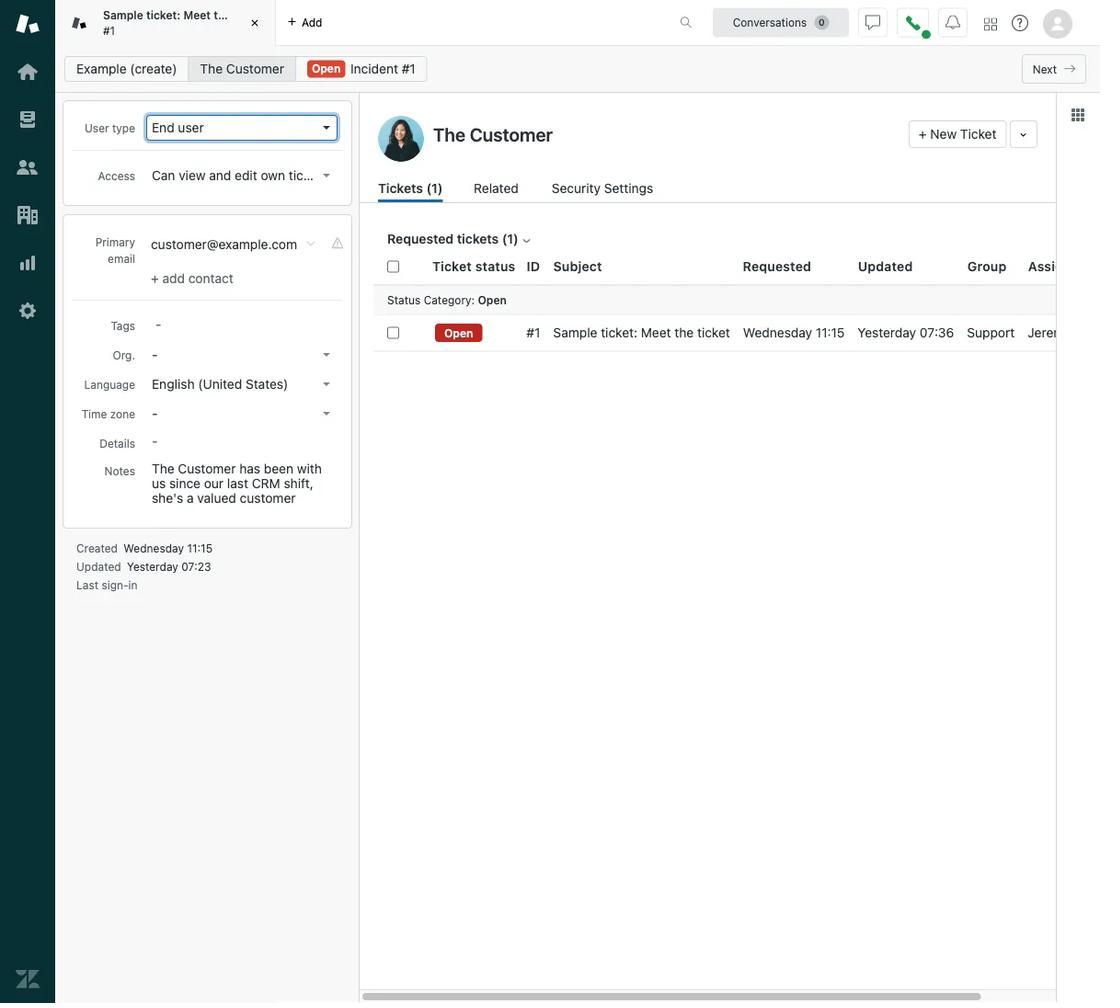 Task type: locate. For each thing, give the bounding box(es) containing it.
category
[[424, 293, 472, 306]]

shift,
[[284, 476, 314, 491]]

been
[[264, 461, 294, 477]]

+ new ticket button
[[909, 121, 1007, 148]]

arrow down image left only
[[323, 174, 330, 178]]

next
[[1033, 63, 1057, 75]]

+ left the contact
[[151, 271, 159, 286]]

0 vertical spatial sample
[[103, 9, 143, 22]]

the down sample ticket: meet the ticket #1
[[200, 61, 223, 76]]

0 vertical spatial - button
[[146, 342, 338, 368]]

open left incident
[[312, 62, 341, 75]]

end user
[[152, 120, 204, 135]]

2 vertical spatial #1
[[527, 325, 540, 340]]

0 vertical spatial updated
[[858, 259, 913, 274]]

1 horizontal spatial ticket:
[[601, 325, 638, 340]]

0 horizontal spatial #1
[[103, 24, 115, 37]]

ticket: up the (create)
[[146, 9, 181, 22]]

1 vertical spatial ticket
[[697, 325, 730, 340]]

2 - from the top
[[152, 406, 158, 421]]

arrow down image down - field on the top left of page
[[323, 353, 330, 357]]

tab
[[55, 0, 276, 46]]

arrow down image inside end user button
[[323, 126, 330, 130]]

ticket
[[234, 9, 265, 22], [697, 325, 730, 340]]

meet for sample ticket: meet the ticket #1
[[183, 9, 211, 22]]

0 horizontal spatial yesterday
[[127, 560, 178, 573]]

the inside sample ticket: meet the ticket #1
[[214, 9, 231, 22]]

notes
[[105, 465, 135, 477]]

english (united states)
[[152, 377, 288, 392]]

1 vertical spatial requested
[[743, 259, 812, 274]]

language
[[84, 378, 135, 391]]

with
[[297, 461, 322, 477]]

1 vertical spatial ticket:
[[601, 325, 638, 340]]

ticket: inside sample ticket: meet the ticket #1
[[146, 9, 181, 22]]

07:36
[[920, 325, 954, 340]]

arrow down image inside english (united states) button
[[323, 383, 330, 386]]

1 horizontal spatial 11:15
[[816, 325, 845, 340]]

1 horizontal spatial requested
[[743, 259, 812, 274]]

close image
[[246, 14, 264, 32]]

arrow down image for -
[[323, 412, 330, 416]]

customer down close image
[[226, 61, 284, 76]]

+
[[919, 126, 927, 142], [151, 271, 159, 286]]

1 horizontal spatial sample
[[553, 325, 597, 340]]

support
[[967, 325, 1015, 340]]

#1 right incident
[[402, 61, 416, 76]]

0 vertical spatial customer
[[226, 61, 284, 76]]

arrow down image inside can view and edit own tickets only button
[[323, 174, 330, 178]]

the for the customer has been with us since our last crm shift, she's a valued customer
[[152, 461, 174, 477]]

ticket left wednesday 11:15
[[697, 325, 730, 340]]

- for org.
[[152, 347, 158, 362]]

org.
[[113, 349, 135, 362]]

0 horizontal spatial ticket
[[234, 9, 265, 22]]

meet inside sample ticket: meet the ticket #1
[[183, 9, 211, 22]]

customer up the valued
[[178, 461, 236, 477]]

tickets (1) link
[[378, 178, 443, 202]]

open inside secondary element
[[312, 62, 341, 75]]

user type
[[85, 121, 135, 134]]

0 vertical spatial ticket
[[234, 9, 265, 22]]

a
[[187, 491, 194, 506]]

1 vertical spatial sample
[[553, 325, 597, 340]]

0 horizontal spatial open
[[312, 62, 341, 75]]

11:15 left yesterday 07:36
[[816, 325, 845, 340]]

view
[[179, 168, 206, 183]]

1 - button from the top
[[146, 342, 338, 368]]

- right org.
[[152, 347, 158, 362]]

ticket:
[[146, 9, 181, 22], [601, 325, 638, 340]]

tabs tab list
[[55, 0, 661, 46]]

the up the she's
[[152, 461, 174, 477]]

0 horizontal spatial the
[[214, 9, 231, 22]]

arrow down image
[[323, 126, 330, 130], [323, 412, 330, 416]]

can view and edit own tickets only
[[152, 168, 356, 183]]

settings
[[604, 181, 653, 196]]

0 vertical spatial the
[[214, 9, 231, 22]]

organizations image
[[16, 203, 40, 227]]

yesterday 07:36
[[858, 325, 954, 340]]

0 horizontal spatial ticket
[[432, 259, 472, 274]]

1 horizontal spatial tickets
[[457, 231, 499, 247]]

2 vertical spatial arrow down image
[[323, 383, 330, 386]]

security settings link
[[552, 178, 659, 202]]

11:15 up "07:23"
[[187, 542, 213, 555]]

next button
[[1022, 54, 1087, 84]]

add left the contact
[[162, 271, 185, 286]]

- right zone
[[152, 406, 158, 421]]

(create)
[[130, 61, 177, 76]]

0 horizontal spatial sample
[[103, 9, 143, 22]]

meet
[[183, 9, 211, 22], [641, 325, 671, 340]]

(1)
[[426, 181, 443, 196], [502, 231, 519, 247]]

0 vertical spatial #1
[[103, 24, 115, 37]]

sample ticket: meet the ticket #1
[[103, 9, 265, 37]]

1 horizontal spatial add
[[302, 16, 322, 29]]

1 vertical spatial tickets
[[457, 231, 499, 247]]

0 vertical spatial open
[[312, 62, 341, 75]]

+ left new in the right top of the page
[[919, 126, 927, 142]]

1 horizontal spatial ticket
[[960, 126, 997, 142]]

1 vertical spatial yesterday
[[127, 560, 178, 573]]

1 arrow down image from the top
[[323, 174, 330, 178]]

requested inside grid
[[743, 259, 812, 274]]

security settings
[[552, 181, 653, 196]]

arrow down image
[[323, 174, 330, 178], [323, 353, 330, 357], [323, 383, 330, 386]]

- button
[[146, 342, 338, 368], [146, 401, 338, 427]]

#1 inside secondary element
[[402, 61, 416, 76]]

id
[[527, 259, 540, 274]]

arrow down image for states)
[[323, 383, 330, 386]]

1 horizontal spatial updated
[[858, 259, 913, 274]]

requested up wednesday 11:15
[[743, 259, 812, 274]]

updated
[[858, 259, 913, 274], [76, 560, 121, 573]]

1 vertical spatial the
[[152, 461, 174, 477]]

1 horizontal spatial ticket
[[697, 325, 730, 340]]

- button for org.
[[146, 342, 338, 368]]

1 vertical spatial +
[[151, 271, 159, 286]]

2 arrow down image from the top
[[323, 412, 330, 416]]

1 vertical spatial the
[[675, 325, 694, 340]]

2 - button from the top
[[146, 401, 338, 427]]

#1 down id
[[527, 325, 540, 340]]

customer inside "link"
[[226, 61, 284, 76]]

customer inside the customer has been with us since our last crm shift, she's a valued customer
[[178, 461, 236, 477]]

0 vertical spatial arrow down image
[[323, 174, 330, 178]]

updated down created
[[76, 560, 121, 573]]

+ inside button
[[919, 126, 927, 142]]

add
[[302, 16, 322, 29], [162, 271, 185, 286]]

assignee
[[1028, 259, 1087, 274]]

0 vertical spatial requested
[[387, 231, 454, 247]]

the customer has been with us since our last crm shift, she's a valued customer
[[152, 461, 325, 506]]

jeremy mille
[[1028, 325, 1100, 340]]

ticket inside sample ticket: meet the ticket #1
[[234, 9, 265, 22]]

tickets up ticket status
[[457, 231, 499, 247]]

(1) up status
[[502, 231, 519, 247]]

wednesday inside created wednesday 11:15 updated yesterday 07:23 last sign-in
[[124, 542, 184, 555]]

ticket up the customer on the top left
[[234, 9, 265, 22]]

0 horizontal spatial meet
[[183, 9, 211, 22]]

1 horizontal spatial the
[[200, 61, 223, 76]]

1 vertical spatial meet
[[641, 325, 671, 340]]

states)
[[246, 377, 288, 392]]

1 vertical spatial customer
[[178, 461, 236, 477]]

0 vertical spatial yesterday
[[858, 325, 916, 340]]

ticket status
[[432, 259, 516, 274]]

views image
[[16, 108, 40, 132]]

sample down subject
[[553, 325, 597, 340]]

zone
[[110, 408, 135, 420]]

ticket: for sample ticket: meet the ticket
[[601, 325, 638, 340]]

requested up select all tickets checkbox
[[387, 231, 454, 247]]

status category : open
[[387, 293, 507, 306]]

0 vertical spatial wednesday
[[743, 325, 812, 340]]

edit
[[235, 168, 257, 183]]

admin image
[[16, 299, 40, 323]]

1 horizontal spatial yesterday
[[858, 325, 916, 340]]

+ new ticket
[[919, 126, 997, 142]]

open down category
[[444, 327, 473, 339]]

0 vertical spatial add
[[302, 16, 322, 29]]

requested for requested tickets (1)
[[387, 231, 454, 247]]

grid
[[360, 248, 1100, 1004]]

valued
[[197, 491, 236, 506]]

customer for the customer has been with us since our last crm shift, she's a valued customer
[[178, 461, 236, 477]]

3 arrow down image from the top
[[323, 383, 330, 386]]

wednesday
[[743, 325, 812, 340], [124, 542, 184, 555]]

0 vertical spatial meet
[[183, 9, 211, 22]]

arrow down image right states)
[[323, 383, 330, 386]]

she's
[[152, 491, 183, 506]]

subject
[[553, 259, 602, 274]]

ticket for sample ticket: meet the ticket
[[697, 325, 730, 340]]

reporting image
[[16, 251, 40, 275]]

requested tickets (1)
[[387, 231, 519, 247]]

0 vertical spatial the
[[200, 61, 223, 76]]

sample
[[103, 9, 143, 22], [553, 325, 597, 340]]

2 arrow down image from the top
[[323, 353, 330, 357]]

+ for + new ticket
[[919, 126, 927, 142]]

updated inside grid
[[858, 259, 913, 274]]

the customer link
[[188, 56, 296, 82]]

user
[[178, 120, 204, 135]]

ticket: inside grid
[[601, 325, 638, 340]]

open right :
[[478, 293, 507, 306]]

0 horizontal spatial the
[[152, 461, 174, 477]]

ticket inside + new ticket button
[[960, 126, 997, 142]]

0 horizontal spatial wednesday
[[124, 542, 184, 555]]

1 vertical spatial wednesday
[[124, 542, 184, 555]]

#1
[[103, 24, 115, 37], [402, 61, 416, 76], [527, 325, 540, 340]]

primary email
[[95, 236, 135, 265]]

ticket right new in the right top of the page
[[960, 126, 997, 142]]

0 vertical spatial ticket
[[960, 126, 997, 142]]

add right close image
[[302, 16, 322, 29]]

1 vertical spatial #1
[[402, 61, 416, 76]]

the inside the customer "link"
[[200, 61, 223, 76]]

tickets right own
[[289, 168, 328, 183]]

- button up english (united states) button
[[146, 342, 338, 368]]

None checkbox
[[387, 327, 399, 339]]

sample for sample ticket: meet the ticket
[[553, 325, 597, 340]]

1 vertical spatial arrow down image
[[323, 412, 330, 416]]

0 horizontal spatial add
[[162, 271, 185, 286]]

ticket down "requested tickets (1)"
[[432, 259, 472, 274]]

0 horizontal spatial ticket:
[[146, 9, 181, 22]]

customer@example.com
[[151, 237, 297, 252]]

1 horizontal spatial open
[[444, 327, 473, 339]]

sample up example (create)
[[103, 9, 143, 22]]

the
[[200, 61, 223, 76], [152, 461, 174, 477]]

0 horizontal spatial +
[[151, 271, 159, 286]]

0 vertical spatial arrow down image
[[323, 126, 330, 130]]

yesterday up in
[[127, 560, 178, 573]]

0 horizontal spatial tickets
[[289, 168, 328, 183]]

2 horizontal spatial #1
[[527, 325, 540, 340]]

sample ticket: meet the ticket
[[553, 325, 730, 340]]

open
[[312, 62, 341, 75], [478, 293, 507, 306], [444, 327, 473, 339]]

1 vertical spatial ticket
[[432, 259, 472, 274]]

- button down english (united states) button
[[146, 401, 338, 427]]

ticket: down subject
[[601, 325, 638, 340]]

tickets (1)
[[378, 181, 443, 196]]

0 vertical spatial +
[[919, 126, 927, 142]]

group
[[968, 259, 1007, 274]]

get started image
[[16, 60, 40, 84]]

ticket inside grid
[[697, 325, 730, 340]]

1 vertical spatial -
[[152, 406, 158, 421]]

the
[[214, 9, 231, 22], [675, 325, 694, 340]]

sign-
[[102, 579, 128, 592]]

1 horizontal spatial +
[[919, 126, 927, 142]]

0 horizontal spatial requested
[[387, 231, 454, 247]]

(1) right tickets at the left top of page
[[426, 181, 443, 196]]

0 vertical spatial (1)
[[426, 181, 443, 196]]

:
[[472, 293, 475, 306]]

incident
[[351, 61, 398, 76]]

conversations button
[[713, 8, 849, 37]]

yesterday inside created wednesday 11:15 updated yesterday 07:23 last sign-in
[[127, 560, 178, 573]]

the inside the customer has been with us since our last crm shift, she's a valued customer
[[152, 461, 174, 477]]

0 vertical spatial ticket:
[[146, 9, 181, 22]]

1 horizontal spatial the
[[675, 325, 694, 340]]

tickets inside button
[[289, 168, 328, 183]]

Select All Tickets checkbox
[[387, 261, 399, 273]]

yesterday left '07:36'
[[858, 325, 916, 340]]

sample inside sample ticket: meet the ticket #1
[[103, 9, 143, 22]]

0 vertical spatial tickets
[[289, 168, 328, 183]]

1 vertical spatial 11:15
[[187, 542, 213, 555]]

1 horizontal spatial wednesday
[[743, 325, 812, 340]]

arrow down image inside - button
[[323, 412, 330, 416]]

0 horizontal spatial 11:15
[[187, 542, 213, 555]]

tags
[[111, 319, 135, 332]]

0 vertical spatial -
[[152, 347, 158, 362]]

1 vertical spatial - button
[[146, 401, 338, 427]]

ticket
[[960, 126, 997, 142], [432, 259, 472, 274]]

customer
[[240, 491, 296, 506]]

related
[[474, 181, 519, 196]]

updated up yesterday 07:36
[[858, 259, 913, 274]]

None text field
[[428, 121, 902, 148]]

sample for sample ticket: meet the ticket #1
[[103, 9, 143, 22]]

1 arrow down image from the top
[[323, 126, 330, 130]]

1 vertical spatial (1)
[[502, 231, 519, 247]]

1 vertical spatial open
[[478, 293, 507, 306]]

example (create) button
[[64, 56, 189, 82]]

created
[[76, 542, 118, 555]]

customer
[[226, 61, 284, 76], [178, 461, 236, 477]]

1 horizontal spatial meet
[[641, 325, 671, 340]]

1 vertical spatial arrow down image
[[323, 353, 330, 357]]

#1 up 'example'
[[103, 24, 115, 37]]

1 vertical spatial updated
[[76, 560, 121, 573]]

0 horizontal spatial updated
[[76, 560, 121, 573]]

yesterday
[[858, 325, 916, 340], [127, 560, 178, 573]]

1 horizontal spatial #1
[[402, 61, 416, 76]]

meet for sample ticket: meet the ticket
[[641, 325, 671, 340]]

0 vertical spatial 11:15
[[816, 325, 845, 340]]

1 - from the top
[[152, 347, 158, 362]]



Task type: vqa. For each thing, say whether or not it's contained in the screenshot.
2nd Remove image from the left
no



Task type: describe. For each thing, give the bounding box(es) containing it.
add button
[[276, 0, 333, 45]]

example
[[76, 61, 127, 76]]

1 horizontal spatial (1)
[[502, 231, 519, 247]]

2 horizontal spatial open
[[478, 293, 507, 306]]

access
[[98, 169, 135, 182]]

can view and edit own tickets only button
[[146, 163, 356, 189]]

apps image
[[1071, 108, 1086, 122]]

in
[[128, 579, 138, 592]]

2 vertical spatial open
[[444, 327, 473, 339]]

button displays agent's chat status as invisible. image
[[866, 15, 880, 30]]

end
[[152, 120, 174, 135]]

example (create)
[[76, 61, 177, 76]]

#1 inside sample ticket: meet the ticket #1
[[103, 24, 115, 37]]

incident #1
[[351, 61, 416, 76]]

(united
[[198, 377, 242, 392]]

the for sample ticket: meet the ticket
[[675, 325, 694, 340]]

the for the customer
[[200, 61, 223, 76]]

contact
[[188, 271, 234, 286]]

zendesk products image
[[984, 18, 997, 31]]

- for time zone
[[152, 406, 158, 421]]

jeremy
[[1028, 325, 1071, 340]]

and
[[209, 168, 231, 183]]

has
[[239, 461, 260, 477]]

time zone
[[82, 408, 135, 420]]

english (united states) button
[[146, 372, 338, 397]]

grid containing ticket status
[[360, 248, 1100, 1004]]

arrow down image inside - button
[[323, 353, 330, 357]]

our
[[204, 476, 224, 491]]

tab containing sample ticket: meet the ticket
[[55, 0, 276, 46]]

tickets
[[378, 181, 423, 196]]

type
[[112, 121, 135, 134]]

main element
[[0, 0, 55, 1004]]

+ add contact
[[151, 271, 234, 286]]

notifications image
[[946, 15, 960, 30]]

- button for time zone
[[146, 401, 338, 427]]

mille
[[1075, 325, 1100, 340]]

11:15 inside grid
[[816, 325, 845, 340]]

arrow down image for end user
[[323, 126, 330, 130]]

yesterday inside grid
[[858, 325, 916, 340]]

sample ticket: meet the ticket link
[[553, 325, 730, 341]]

last
[[76, 579, 98, 592]]

1 vertical spatial add
[[162, 271, 185, 286]]

status
[[475, 259, 516, 274]]

get help image
[[1012, 15, 1029, 31]]

requested for requested
[[743, 259, 812, 274]]

new
[[930, 126, 957, 142]]

+ for + add contact
[[151, 271, 159, 286]]

the for sample ticket: meet the ticket #1
[[214, 9, 231, 22]]

primary
[[95, 236, 135, 248]]

11:15 inside created wednesday 11:15 updated yesterday 07:23 last sign-in
[[187, 542, 213, 555]]

since
[[169, 476, 201, 491]]

wednesday 11:15
[[743, 325, 845, 340]]

end user button
[[146, 115, 338, 141]]

us
[[152, 476, 166, 491]]

conversations
[[733, 16, 807, 29]]

ticket: for sample ticket: meet the ticket #1
[[146, 9, 181, 22]]

07:23
[[181, 560, 211, 573]]

add inside add dropdown button
[[302, 16, 322, 29]]

last
[[227, 476, 248, 491]]

only
[[332, 168, 356, 183]]

english
[[152, 377, 195, 392]]

the customer
[[200, 61, 284, 76]]

created wednesday 11:15 updated yesterday 07:23 last sign-in
[[76, 542, 213, 592]]

zendesk support image
[[16, 12, 40, 36]]

related link
[[474, 178, 521, 202]]

0 horizontal spatial (1)
[[426, 181, 443, 196]]

- field
[[148, 314, 338, 334]]

secondary element
[[55, 51, 1100, 87]]

updated inside created wednesday 11:15 updated yesterday 07:23 last sign-in
[[76, 560, 121, 573]]

can
[[152, 168, 175, 183]]

status
[[387, 293, 421, 306]]

time
[[82, 408, 107, 420]]

details
[[100, 437, 135, 450]]

crm
[[252, 476, 280, 491]]

zendesk image
[[16, 968, 40, 992]]

customer for the customer
[[226, 61, 284, 76]]

own
[[261, 168, 285, 183]]

email
[[108, 252, 135, 265]]

arrow down image for and
[[323, 174, 330, 178]]

ticket for sample ticket: meet the ticket #1
[[234, 9, 265, 22]]

customers image
[[16, 155, 40, 179]]

user
[[85, 121, 109, 134]]

security
[[552, 181, 601, 196]]



